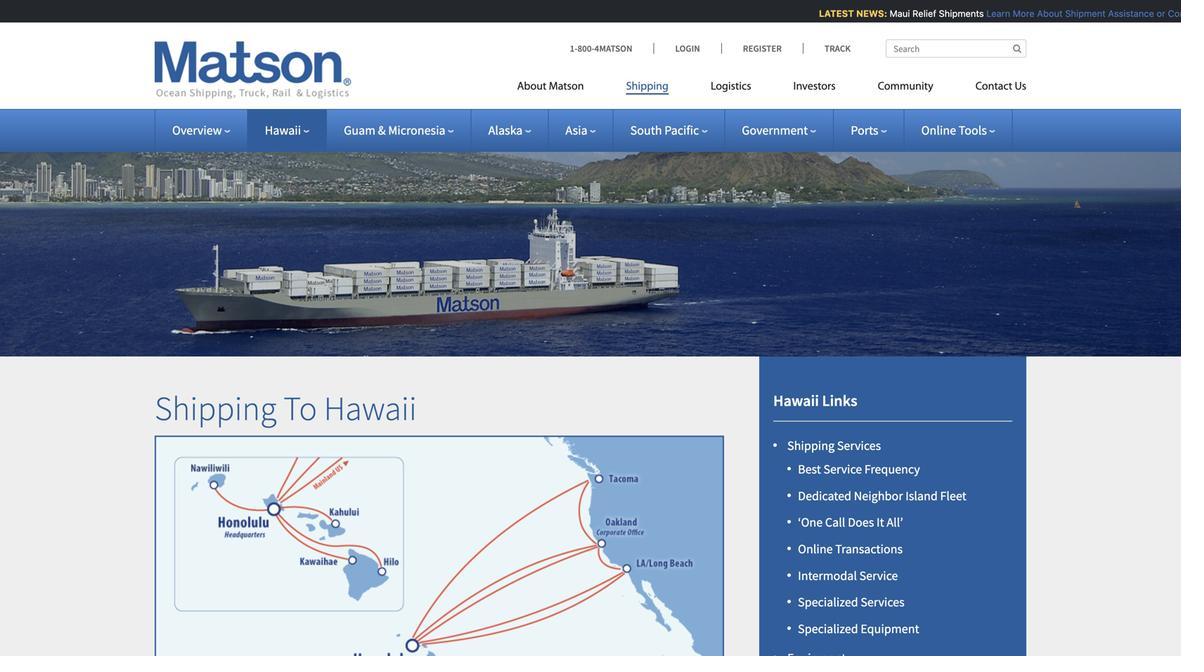 Task type: describe. For each thing, give the bounding box(es) containing it.
register link
[[722, 43, 803, 54]]

&
[[378, 122, 386, 138]]

hawaii link
[[265, 122, 310, 138]]

shipping for shipping services
[[788, 438, 835, 454]]

1-
[[570, 43, 578, 54]]

seattle image
[[518, 400, 676, 559]]

does
[[848, 515, 875, 531]]

services for shipping services
[[838, 438, 882, 454]]

alaska link
[[489, 122, 531, 138]]

asia
[[566, 122, 588, 138]]

assistance
[[1104, 8, 1150, 19]]

more
[[1009, 8, 1031, 19]]

logistics link
[[690, 74, 773, 103]]

overview link
[[172, 122, 231, 138]]

about inside about matson link
[[517, 81, 547, 93]]

learn
[[983, 8, 1006, 19]]

shipping for shipping to hawaii
[[155, 387, 277, 429]]

fleet
[[941, 488, 967, 504]]

specialized services link
[[798, 594, 905, 610]]

long beach image
[[548, 490, 707, 648]]

learn more about shipment assistance or cont link
[[983, 8, 1182, 19]]

about matson link
[[517, 74, 605, 103]]

shipments
[[935, 8, 980, 19]]

'one call does it all'
[[798, 515, 904, 531]]

specialized services
[[798, 594, 905, 610]]

alaska
[[489, 122, 523, 138]]

logistics
[[711, 81, 752, 93]]

shipping to hawaii
[[155, 387, 417, 429]]

all'
[[887, 515, 904, 531]]

guam
[[344, 122, 376, 138]]

tools
[[959, 122, 987, 138]]

us
[[1015, 81, 1027, 93]]

equipment
[[861, 621, 920, 637]]

'one
[[798, 515, 823, 531]]

ports
[[851, 122, 879, 138]]

specialized equipment
[[798, 621, 920, 637]]

top menu navigation
[[517, 74, 1027, 103]]

cont
[[1164, 8, 1182, 19]]

ports link
[[851, 122, 887, 138]]

specialized for specialized equipment
[[798, 621, 859, 637]]

dedicated
[[798, 488, 852, 504]]

latest
[[815, 8, 850, 19]]

government link
[[742, 122, 817, 138]]

micronesia
[[388, 122, 446, 138]]

call
[[826, 515, 846, 531]]

south pacific
[[631, 122, 699, 138]]

hilo image
[[304, 494, 462, 652]]

nawiliwili image
[[137, 406, 295, 564]]

it
[[877, 515, 885, 531]]

1-800-4matson link
[[570, 43, 654, 54]]

matson_map_hawaii.jpg image
[[155, 436, 725, 656]]

login link
[[654, 43, 722, 54]]

island
[[906, 488, 938, 504]]

1 horizontal spatial hawaii
[[324, 387, 417, 429]]

blue matson logo with ocean, shipping, truck, rail and logistics written beneath it. image
[[155, 42, 352, 99]]

online for online transactions
[[798, 541, 833, 557]]

oakland image
[[523, 466, 681, 624]]

online transactions
[[798, 541, 903, 557]]

track
[[825, 43, 851, 54]]

frequency
[[865, 462, 921, 477]]

online tools link
[[922, 122, 996, 138]]

1-800-4matson
[[570, 43, 633, 54]]

overview
[[172, 122, 222, 138]]



Task type: vqa. For each thing, say whether or not it's contained in the screenshot.
2nd Michael from the bottom
no



Task type: locate. For each thing, give the bounding box(es) containing it.
maui
[[886, 8, 906, 19]]

hawaii
[[265, 122, 301, 138], [324, 387, 417, 429], [774, 391, 820, 410]]

online
[[922, 122, 957, 138], [798, 541, 833, 557]]

news:
[[852, 8, 883, 19]]

contact us link
[[955, 74, 1027, 103]]

2 horizontal spatial shipping
[[788, 438, 835, 454]]

contact us
[[976, 81, 1027, 93]]

specialized down intermodal
[[798, 594, 859, 610]]

services up best service frequency link
[[838, 438, 882, 454]]

dedicated neighbor island fleet
[[798, 488, 967, 504]]

service
[[824, 462, 863, 477], [860, 568, 899, 584]]

shipping services
[[788, 438, 882, 454]]

intermodal
[[798, 568, 857, 584]]

online tools
[[922, 122, 987, 138]]

investors
[[794, 81, 836, 93]]

0 horizontal spatial hawaii
[[265, 122, 301, 138]]

login
[[676, 43, 700, 54]]

1 vertical spatial shipping
[[155, 387, 277, 429]]

about matson
[[517, 81, 584, 93]]

hawaii links section
[[742, 357, 1045, 656]]

0 vertical spatial about
[[1033, 8, 1059, 19]]

community link
[[857, 74, 955, 103]]

specialized equipment link
[[798, 621, 920, 637]]

1 vertical spatial service
[[860, 568, 899, 584]]

2 horizontal spatial hawaii
[[774, 391, 820, 410]]

links
[[823, 391, 858, 410]]

online left tools
[[922, 122, 957, 138]]

shipping inside top menu navigation
[[627, 81, 669, 93]]

service down transactions
[[860, 568, 899, 584]]

specialized down the specialized services
[[798, 621, 859, 637]]

0 horizontal spatial shipping
[[155, 387, 277, 429]]

register
[[743, 43, 782, 54]]

matson
[[549, 81, 584, 93]]

hawaii for hawaii links
[[774, 391, 820, 410]]

0 vertical spatial specialized
[[798, 594, 859, 610]]

government
[[742, 122, 808, 138]]

best service frequency
[[798, 462, 921, 477]]

neighbor
[[854, 488, 904, 504]]

services
[[838, 438, 882, 454], [861, 594, 905, 610]]

1 vertical spatial services
[[861, 594, 905, 610]]

800-
[[578, 43, 595, 54]]

intermodal service link
[[798, 568, 899, 584]]

shipping services link
[[788, 438, 882, 454]]

south
[[631, 122, 662, 138]]

service down shipping services
[[824, 462, 863, 477]]

hawaii links
[[774, 391, 858, 410]]

intermodal service
[[798, 568, 899, 584]]

or
[[1153, 8, 1162, 19]]

shipping link
[[605, 74, 690, 103]]

guam & micronesia link
[[344, 122, 454, 138]]

shipping inside hawaii links section
[[788, 438, 835, 454]]

shipment
[[1061, 8, 1102, 19]]

service for intermodal
[[860, 568, 899, 584]]

asia link
[[566, 122, 596, 138]]

services up equipment
[[861, 594, 905, 610]]

online for online tools
[[922, 122, 957, 138]]

1 horizontal spatial online
[[922, 122, 957, 138]]

Search search field
[[886, 39, 1027, 58]]

kahului image
[[258, 447, 417, 605]]

shipping for shipping
[[627, 81, 669, 93]]

1 vertical spatial specialized
[[798, 621, 859, 637]]

1 horizontal spatial about
[[1033, 8, 1059, 19]]

hawaii right to
[[324, 387, 417, 429]]

0 vertical spatial services
[[838, 438, 882, 454]]

kawaihae image
[[275, 483, 434, 642]]

services for specialized services
[[861, 594, 905, 610]]

pacific
[[665, 122, 699, 138]]

1 vertical spatial about
[[517, 81, 547, 93]]

0 horizontal spatial online
[[798, 541, 833, 557]]

community
[[878, 81, 934, 93]]

to
[[284, 387, 317, 429]]

4matson
[[595, 43, 633, 54]]

shipping
[[627, 81, 669, 93], [155, 387, 277, 429], [788, 438, 835, 454]]

honolulu image
[[195, 430, 353, 588], [334, 566, 492, 656]]

2 specialized from the top
[[798, 621, 859, 637]]

hawaii down blue matson logo with ocean, shipping, truck, rail and logistics written beneath it.
[[265, 122, 301, 138]]

track link
[[803, 43, 851, 54]]

1 specialized from the top
[[798, 594, 859, 610]]

online inside hawaii links section
[[798, 541, 833, 557]]

0 vertical spatial service
[[824, 462, 863, 477]]

best
[[798, 462, 822, 477]]

relief
[[909, 8, 932, 19]]

latest news: maui relief shipments learn more about shipment assistance or cont
[[815, 8, 1182, 19]]

0 vertical spatial online
[[922, 122, 957, 138]]

service for best
[[824, 462, 863, 477]]

specialized for specialized services
[[798, 594, 859, 610]]

about left matson
[[517, 81, 547, 93]]

transactions
[[836, 541, 903, 557]]

online transactions link
[[798, 541, 903, 557]]

best service frequency link
[[798, 462, 921, 477]]

matson containership arriving honolulu, hawaii with containers. image
[[0, 129, 1182, 357]]

contact
[[976, 81, 1013, 93]]

investors link
[[773, 74, 857, 103]]

hawaii inside section
[[774, 391, 820, 410]]

1 vertical spatial online
[[798, 541, 833, 557]]

online down 'one
[[798, 541, 833, 557]]

guam & micronesia
[[344, 122, 446, 138]]

0 horizontal spatial about
[[517, 81, 547, 93]]

0 vertical spatial shipping
[[627, 81, 669, 93]]

1 horizontal spatial shipping
[[627, 81, 669, 93]]

about right more
[[1033, 8, 1059, 19]]

search image
[[1014, 44, 1022, 53]]

2 vertical spatial shipping
[[788, 438, 835, 454]]

None search field
[[886, 39, 1027, 58]]

about
[[1033, 8, 1059, 19], [517, 81, 547, 93]]

hawaii for hawaii
[[265, 122, 301, 138]]

dedicated neighbor island fleet link
[[798, 488, 967, 504]]

'one call does it all' link
[[798, 515, 904, 531]]

specialized
[[798, 594, 859, 610], [798, 621, 859, 637]]

south pacific link
[[631, 122, 708, 138]]

hawaii left links
[[774, 391, 820, 410]]



